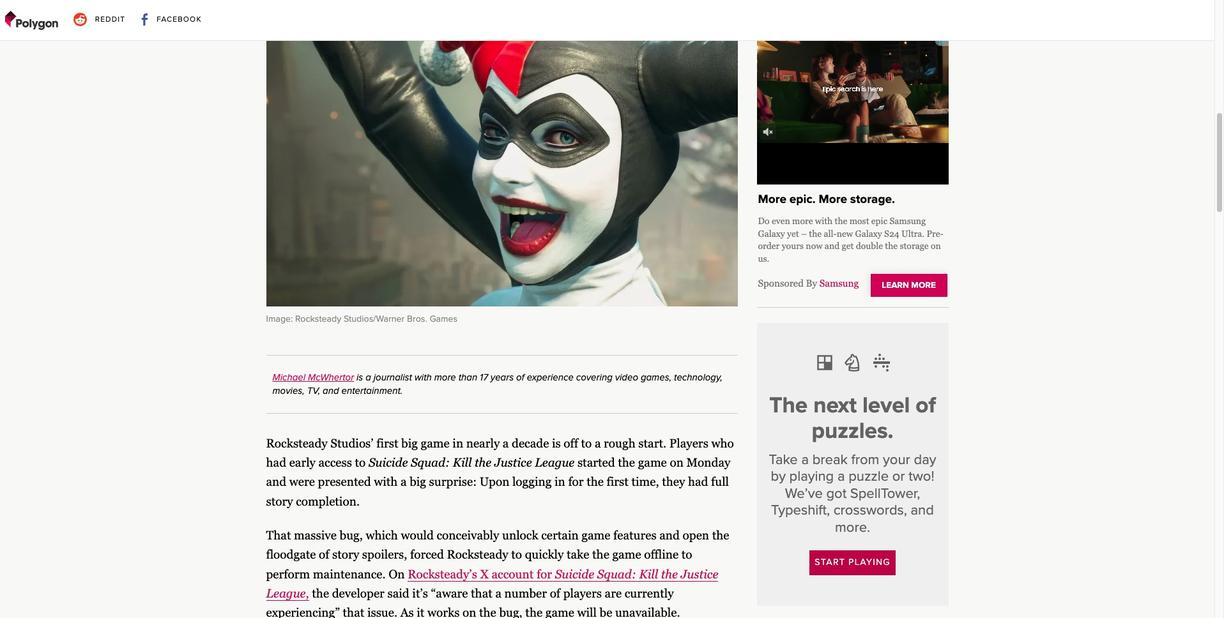 Task type: locate. For each thing, give the bounding box(es) containing it.
0 vertical spatial had
[[266, 456, 286, 470]]

surprise:
[[429, 476, 477, 489]]

is a journalist with more than 17 years of experience covering video games, technology, movies, tv, and entertainment.
[[273, 372, 723, 397]]

rocksteady
[[295, 314, 342, 325], [266, 437, 328, 450], [447, 549, 509, 562]]

1 horizontal spatial squad:
[[598, 568, 637, 582]]

1 vertical spatial suicide
[[555, 568, 595, 582]]

0 vertical spatial kill
[[453, 456, 472, 470]]

the right open
[[713, 529, 730, 543]]

rocksteady up early
[[266, 437, 328, 450]]

0 horizontal spatial had
[[266, 456, 286, 470]]

and down mcwhertor
[[323, 385, 339, 397]]

0 horizontal spatial for
[[537, 568, 552, 582]]

the down number
[[526, 607, 543, 619]]

1 vertical spatial suicide squad: kill the justice league
[[266, 568, 719, 601]]

on inside started the game on monday and were presented with a big surprise: upon logging in for the first time, they had full story completion.
[[670, 456, 684, 470]]

who
[[712, 437, 734, 450]]

1 vertical spatial big
[[410, 476, 426, 489]]

galaxy up order on the right top of the page
[[759, 229, 786, 239]]

new
[[837, 229, 854, 239]]

the right take
[[593, 549, 610, 562]]

a up entertainment.
[[366, 372, 371, 383]]

1 horizontal spatial had
[[688, 476, 709, 489]]

a down account
[[496, 588, 502, 601]]

1 horizontal spatial playing
[[849, 557, 891, 568]]

and inside is a journalist with more than 17 years of experience covering video games, technology, movies, tv, and entertainment.
[[323, 385, 339, 397]]

which
[[366, 529, 398, 543]]

league down off
[[535, 456, 575, 470]]

and inside started the game on monday and were presented with a big surprise: upon logging in for the first time, they had full story completion.
[[266, 476, 287, 489]]

bros.
[[407, 314, 428, 325]]

decade
[[512, 437, 549, 450]]

bug, left which
[[340, 529, 363, 543]]

2 vertical spatial with
[[374, 476, 398, 489]]

crosswords,
[[834, 503, 908, 519]]

start playing link
[[810, 551, 896, 576]]

more right learn
[[912, 280, 936, 291]]

of inside the next level of puzzles.
[[916, 393, 936, 419]]

image: rocksteady studios/warner bros. games
[[266, 314, 458, 325]]

1 vertical spatial on
[[670, 456, 684, 470]]

squad: up the surprise:
[[411, 456, 450, 470]]

entertainment.
[[342, 385, 403, 397]]

rocksteady inside that massive bug, which would conceivably unlock certain game features and open the floodgate of story spoilers, forced rocksteady to quickly take the game offline to perform maintenance. on
[[447, 549, 509, 562]]

game up the surprise:
[[421, 437, 450, 450]]

a up got
[[838, 469, 845, 485]]

than
[[459, 372, 478, 383]]

with right journalist
[[415, 372, 432, 383]]

1 vertical spatial rocksteady
[[266, 437, 328, 450]]

–
[[802, 229, 807, 239]]

1 vertical spatial league
[[266, 588, 306, 601]]

game inside the developer said it's "aware that a number of players are currently experiencing" that issue. as it works on the bug, the game will be unavailable.
[[546, 607, 575, 619]]

x
[[480, 568, 489, 582]]

more inside do even more with the most epic samsung galaxy yet – the all-new galaxy s24 ultra. pre- order yours now and get double the storage on us.
[[793, 216, 813, 226]]

0 horizontal spatial more
[[759, 193, 787, 207]]

of
[[517, 372, 525, 383], [916, 393, 936, 419], [319, 549, 330, 562], [550, 588, 561, 601]]

on up they
[[670, 456, 684, 470]]

on inside do even more with the most epic samsung galaxy yet – the all-new galaxy s24 ultra. pre- order yours now and get double the storage on us.
[[931, 241, 942, 252]]

kill for big
[[453, 456, 472, 470]]

that massive bug, which would conceivably unlock certain game features and open the floodgate of story spoilers, forced rocksteady to quickly take the game offline to perform maintenance. on
[[266, 529, 730, 582]]

on right works on the left of the page
[[463, 607, 477, 619]]

samsung inside do even more with the most epic samsung galaxy yet – the all-new galaxy s24 ultra. pre- order yours now and get double the storage on us.
[[890, 216, 926, 226]]

1 vertical spatial playing
[[849, 557, 891, 568]]

suicide for for
[[555, 568, 595, 582]]

0 vertical spatial story
[[266, 495, 293, 509]]

0 horizontal spatial justice
[[495, 456, 532, 470]]

in left nearly
[[453, 437, 464, 450]]

that down developer
[[343, 607, 365, 619]]

0 vertical spatial big
[[402, 437, 418, 450]]

0 horizontal spatial with
[[374, 476, 398, 489]]

the right ,
[[312, 588, 329, 601]]

in right the logging
[[555, 476, 566, 489]]

experiencing"
[[266, 607, 340, 619]]

1 vertical spatial justice
[[681, 568, 719, 582]]

for down "started"
[[569, 476, 584, 489]]

1 horizontal spatial with
[[415, 372, 432, 383]]

2 horizontal spatial on
[[931, 241, 942, 252]]

more up do
[[759, 193, 787, 207]]

game inside rocksteady studios' first big game in nearly a decade is off to a rough start. players who had early access to
[[421, 437, 450, 450]]

2 galaxy from the left
[[856, 229, 883, 239]]

start
[[815, 557, 846, 568]]

game
[[421, 437, 450, 450], [638, 456, 667, 470], [582, 529, 611, 543], [613, 549, 642, 562], [546, 607, 575, 619]]

samsung
[[890, 216, 926, 226], [820, 278, 859, 289]]

next
[[814, 393, 857, 419]]

that down the rocksteady's x account for
[[471, 588, 493, 601]]

1 horizontal spatial more
[[819, 193, 848, 207]]

s24
[[885, 229, 900, 239]]

game down start.
[[638, 456, 667, 470]]

typeshift,
[[772, 503, 830, 519]]

0 vertical spatial more
[[793, 216, 813, 226]]

with up all-
[[816, 216, 833, 226]]

1 vertical spatial in
[[555, 476, 566, 489]]

1 horizontal spatial first
[[607, 476, 629, 489]]

rough
[[604, 437, 636, 450]]

is inside rocksteady studios' first big game in nearly a decade is off to a rough start. players who had early access to
[[552, 437, 561, 450]]

samsung up ultra.
[[890, 216, 926, 226]]

for down quickly
[[537, 568, 552, 582]]

of right years
[[517, 372, 525, 383]]

rocksteady inside rocksteady studios' first big game in nearly a decade is off to a rough start. players who had early access to
[[266, 437, 328, 450]]

kill
[[453, 456, 472, 470], [640, 568, 659, 582]]

1 vertical spatial more
[[912, 280, 936, 291]]

first inside started the game on monday and were presented with a big surprise: upon logging in for the first time, they had full story completion.
[[607, 476, 629, 489]]

squad: up are
[[598, 568, 637, 582]]

floodgate
[[266, 549, 316, 562]]

maintenance.
[[313, 568, 386, 582]]

1 vertical spatial is
[[552, 437, 561, 450]]

1 vertical spatial first
[[607, 476, 629, 489]]

kill up currently
[[640, 568, 659, 582]]

2 vertical spatial more
[[435, 372, 456, 383]]

1 horizontal spatial galaxy
[[856, 229, 883, 239]]

squad: for big
[[411, 456, 450, 470]]

2 vertical spatial rocksteady
[[447, 549, 509, 562]]

1 horizontal spatial in
[[555, 476, 566, 489]]

harley quinn in her classic harlequin makeup and outfit from suicide squad: kill the justice league image
[[266, 0, 738, 307]]

more up – in the right of the page
[[793, 216, 813, 226]]

first
[[377, 437, 399, 450], [607, 476, 629, 489]]

1 galaxy from the left
[[759, 229, 786, 239]]

issue.
[[368, 607, 398, 619]]

0 vertical spatial bug,
[[340, 529, 363, 543]]

2 horizontal spatial more
[[912, 280, 936, 291]]

1 horizontal spatial that
[[471, 588, 493, 601]]

0 vertical spatial league
[[535, 456, 575, 470]]

to down open
[[682, 549, 693, 562]]

0 horizontal spatial galaxy
[[759, 229, 786, 239]]

reddit
[[95, 14, 125, 23]]

0 vertical spatial playing
[[790, 469, 834, 485]]

suicide squad: kill the justice league for for
[[266, 568, 719, 601]]

1 horizontal spatial league
[[535, 456, 575, 470]]

in inside rocksteady studios' first big game in nearly a decade is off to a rough start. players who had early access to
[[453, 437, 464, 450]]

or
[[893, 469, 906, 485]]

0 horizontal spatial bug,
[[340, 529, 363, 543]]

the down offline
[[662, 568, 678, 582]]

1 horizontal spatial for
[[569, 476, 584, 489]]

0 vertical spatial is
[[357, 372, 363, 383]]

squad:
[[411, 456, 450, 470], [598, 568, 637, 582]]

game up take
[[582, 529, 611, 543]]

2 horizontal spatial with
[[816, 216, 833, 226]]

big left the surprise:
[[410, 476, 426, 489]]

0 horizontal spatial in
[[453, 437, 464, 450]]

of left players
[[550, 588, 561, 601]]

to right off
[[581, 437, 592, 450]]

studios/warner
[[344, 314, 405, 325]]

first right studios'
[[377, 437, 399, 450]]

is
[[357, 372, 363, 383], [552, 437, 561, 450]]

is up entertainment.
[[357, 372, 363, 383]]

a
[[366, 372, 371, 383], [503, 437, 509, 450], [595, 437, 601, 450], [802, 452, 809, 469], [838, 469, 845, 485], [401, 476, 407, 489], [496, 588, 502, 601]]

offline
[[645, 549, 679, 562]]

pre-
[[927, 229, 944, 239]]

0 vertical spatial suicide squad: kill the justice league
[[369, 456, 575, 470]]

1 vertical spatial squad:
[[598, 568, 637, 582]]

1 vertical spatial kill
[[640, 568, 659, 582]]

0 vertical spatial suicide
[[369, 456, 408, 470]]

1 vertical spatial that
[[343, 607, 365, 619]]

more epic. more storage.
[[759, 193, 896, 207]]

epic
[[872, 216, 888, 226]]

1 horizontal spatial justice
[[681, 568, 719, 582]]

0 vertical spatial that
[[471, 588, 493, 601]]

0 vertical spatial justice
[[495, 456, 532, 470]]

tv,
[[307, 385, 320, 397]]

that
[[266, 529, 291, 543]]

0 vertical spatial in
[[453, 437, 464, 450]]

they
[[662, 476, 686, 489]]

the inside suicide squad: kill the justice league
[[662, 568, 678, 582]]

2 more from the left
[[819, 193, 848, 207]]

justice down decade
[[495, 456, 532, 470]]

full
[[712, 476, 729, 489]]

massive
[[294, 529, 337, 543]]

we've
[[786, 486, 823, 502]]

0 horizontal spatial more
[[435, 372, 456, 383]]

mcwhertor
[[308, 372, 354, 383]]

1 vertical spatial with
[[415, 372, 432, 383]]

big right studios'
[[402, 437, 418, 450]]

on down pre-
[[931, 241, 942, 252]]

of right level
[[916, 393, 936, 419]]

1 horizontal spatial bug,
[[500, 607, 523, 619]]

justice down open
[[681, 568, 719, 582]]

players
[[564, 588, 602, 601]]

suicide for big
[[369, 456, 408, 470]]

us.
[[759, 254, 770, 264]]

rocksteady up the rocksteady's x account for
[[447, 549, 509, 562]]

said
[[388, 588, 410, 601]]

0 horizontal spatial suicide
[[369, 456, 408, 470]]

start playing
[[815, 557, 891, 568]]

0 vertical spatial first
[[377, 437, 399, 450]]

2 vertical spatial on
[[463, 607, 477, 619]]

1 vertical spatial bug,
[[500, 607, 523, 619]]

1 horizontal spatial is
[[552, 437, 561, 450]]

story
[[266, 495, 293, 509], [332, 549, 359, 562]]

and down two!
[[911, 503, 935, 519]]

more epic. more storage. link
[[759, 193, 896, 207]]

samsung right by
[[820, 278, 859, 289]]

certain
[[542, 529, 579, 543]]

had left full
[[688, 476, 709, 489]]

1 horizontal spatial more
[[793, 216, 813, 226]]

galaxy up double
[[856, 229, 883, 239]]

galaxy
[[759, 229, 786, 239], [856, 229, 883, 239]]

learn
[[882, 280, 910, 291]]

with right presented
[[374, 476, 398, 489]]

game inside started the game on monday and were presented with a big surprise: upon logging in for the first time, they had full story completion.
[[638, 456, 667, 470]]

with inside do even more with the most epic samsung galaxy yet – the all-new galaxy s24 ultra. pre- order yours now and get double the storage on us.
[[816, 216, 833, 226]]

first left time,
[[607, 476, 629, 489]]

story inside that massive bug, which would conceivably unlock certain game features and open the floodgate of story spoilers, forced rocksteady to quickly take the game offline to perform maintenance. on
[[332, 549, 359, 562]]

to down studios'
[[355, 456, 366, 470]]

more left than
[[435, 372, 456, 383]]

0 horizontal spatial league
[[266, 588, 306, 601]]

0 vertical spatial for
[[569, 476, 584, 489]]

bug, down number
[[500, 607, 523, 619]]

1 horizontal spatial on
[[670, 456, 684, 470]]

more right epic. at the right top of page
[[819, 193, 848, 207]]

completion.
[[296, 495, 360, 509]]

rocksteady studios' first big game in nearly a decade is off to a rough start. players who had early access to
[[266, 437, 734, 470]]

0 vertical spatial samsung
[[890, 216, 926, 226]]

suicide down studios'
[[369, 456, 408, 470]]

the up new
[[835, 216, 848, 226]]

had inside rocksteady studios' first big game in nearly a decade is off to a rough start. players who had early access to
[[266, 456, 286, 470]]

1 vertical spatial story
[[332, 549, 359, 562]]

1 horizontal spatial kill
[[640, 568, 659, 582]]

0 horizontal spatial story
[[266, 495, 293, 509]]

had left early
[[266, 456, 286, 470]]

suicide down take
[[555, 568, 595, 582]]

a right nearly
[[503, 437, 509, 450]]

0 horizontal spatial playing
[[790, 469, 834, 485]]

had inside started the game on monday and were presented with a big surprise: upon logging in for the first time, they had full story completion.
[[688, 476, 709, 489]]

0 horizontal spatial kill
[[453, 456, 472, 470]]

as
[[401, 607, 414, 619]]

playing inside the take a break from your day by playing a puzzle or two! we've got spelltower, typeshift, crosswords, and more.
[[790, 469, 834, 485]]

1 horizontal spatial story
[[332, 549, 359, 562]]

of inside that massive bug, which would conceivably unlock certain game features and open the floodgate of story spoilers, forced rocksteady to quickly take the game offline to perform maintenance. on
[[319, 549, 330, 562]]

story up maintenance.
[[332, 549, 359, 562]]

justice
[[495, 456, 532, 470], [681, 568, 719, 582]]

0 horizontal spatial is
[[357, 372, 363, 383]]

it's
[[413, 588, 428, 601]]

a inside is a journalist with more than 17 years of experience covering video games, technology, movies, tv, and entertainment.
[[366, 372, 371, 383]]

games
[[430, 314, 458, 325]]

movies,
[[273, 385, 305, 397]]

on
[[931, 241, 942, 252], [670, 456, 684, 470], [463, 607, 477, 619]]

and down all-
[[825, 241, 840, 252]]

is left off
[[552, 437, 561, 450]]

kill up the surprise:
[[453, 456, 472, 470]]

league for started the game on monday and were presented with a big surprise: upon logging in for the first time, they had full story completion.
[[535, 456, 575, 470]]

0 horizontal spatial first
[[377, 437, 399, 450]]

1 horizontal spatial suicide
[[555, 568, 595, 582]]

suicide squad: kill the justice league
[[369, 456, 575, 470], [266, 568, 719, 601]]

and left were at bottom
[[266, 476, 287, 489]]

developer
[[332, 588, 385, 601]]

that
[[471, 588, 493, 601], [343, 607, 365, 619]]

justice for big
[[495, 456, 532, 470]]

rocksteady right image:
[[295, 314, 342, 325]]

level
[[863, 393, 911, 419]]

puzzle
[[849, 469, 889, 485]]

playing down more.
[[849, 557, 891, 568]]

1 vertical spatial had
[[688, 476, 709, 489]]

unavailable.
[[616, 607, 681, 619]]

,
[[306, 588, 309, 601]]

0 vertical spatial squad:
[[411, 456, 450, 470]]

league down the perform
[[266, 588, 306, 601]]

0 vertical spatial on
[[931, 241, 942, 252]]

playing up we've
[[790, 469, 834, 485]]

league inside suicide squad: kill the justice league
[[266, 588, 306, 601]]

0 horizontal spatial on
[[463, 607, 477, 619]]

game left will
[[546, 607, 575, 619]]

playing inside start playing link
[[849, 557, 891, 568]]

story down were at bottom
[[266, 495, 293, 509]]

a left the surprise:
[[401, 476, 407, 489]]

of down massive
[[319, 549, 330, 562]]

17
[[480, 372, 488, 383]]

with inside is a journalist with more than 17 years of experience covering video games, technology, movies, tv, and entertainment.
[[415, 372, 432, 383]]

and up offline
[[660, 529, 680, 543]]

0 horizontal spatial squad:
[[411, 456, 450, 470]]

with
[[816, 216, 833, 226], [415, 372, 432, 383], [374, 476, 398, 489]]

currently
[[625, 588, 674, 601]]

the down nearly
[[475, 456, 492, 470]]

1 horizontal spatial samsung
[[890, 216, 926, 226]]

got
[[827, 486, 847, 502]]

league
[[535, 456, 575, 470], [266, 588, 306, 601]]

0 vertical spatial with
[[816, 216, 833, 226]]

0 horizontal spatial samsung
[[820, 278, 859, 289]]



Task type: describe. For each thing, give the bounding box(es) containing it.
a right the take on the right bottom of the page
[[802, 452, 809, 469]]

do even more with the most epic samsung galaxy yet – the all-new galaxy s24 ultra. pre- order yours now and get double the storage on us.
[[759, 216, 944, 264]]

nearly
[[466, 437, 500, 450]]

day
[[915, 452, 937, 469]]

a inside the developer said it's "aware that a number of players are currently experiencing" that issue. as it works on the bug, the game will be unavailable.
[[496, 588, 502, 601]]

big inside started the game on monday and were presented with a big surprise: upon logging in for the first time, they had full story completion.
[[410, 476, 426, 489]]

time,
[[632, 476, 660, 489]]

games,
[[641, 372, 672, 383]]

spelltower,
[[851, 486, 921, 502]]

features
[[614, 529, 657, 543]]

number
[[505, 588, 547, 601]]

studios'
[[331, 437, 374, 450]]

big inside rocksteady studios' first big game in nearly a decade is off to a rough start. players who had early access to
[[402, 437, 418, 450]]

were
[[289, 476, 315, 489]]

works
[[428, 607, 460, 619]]

with for the
[[816, 216, 833, 226]]

1 more from the left
[[759, 193, 787, 207]]

1 vertical spatial for
[[537, 568, 552, 582]]

from
[[852, 452, 880, 469]]

years
[[491, 372, 514, 383]]

logging
[[513, 476, 552, 489]]

be
[[600, 607, 613, 619]]

and inside do even more with the most epic samsung galaxy yet – the all-new galaxy s24 ultra. pre- order yours now and get double the storage on us.
[[825, 241, 840, 252]]

access
[[319, 456, 352, 470]]

covering
[[576, 372, 613, 383]]

more.
[[836, 519, 871, 536]]

yours
[[782, 241, 804, 252]]

michael mcwhertor link
[[273, 372, 354, 383]]

quickly
[[525, 549, 564, 562]]

spoilers,
[[362, 549, 408, 562]]

story inside started the game on monday and were presented with a big surprise: upon logging in for the first time, they had full story completion.
[[266, 495, 293, 509]]

started
[[578, 456, 615, 470]]

unlock
[[502, 529, 539, 543]]

suicide squad: kill the justice league for big
[[369, 456, 575, 470]]

facebook link
[[136, 8, 207, 31]]

michael
[[273, 372, 306, 383]]

sponsored by samsung
[[759, 278, 859, 289]]

conceivably
[[437, 529, 500, 543]]

the down s24
[[886, 241, 898, 252]]

the down rough
[[618, 456, 635, 470]]

technology,
[[674, 372, 723, 383]]

even
[[772, 216, 791, 226]]

order
[[759, 241, 780, 252]]

start.
[[639, 437, 667, 450]]

1 vertical spatial samsung
[[820, 278, 859, 289]]

for inside started the game on monday and were presented with a big surprise: upon logging in for the first time, they had full story completion.
[[569, 476, 584, 489]]

0 vertical spatial rocksteady
[[295, 314, 342, 325]]

0 horizontal spatial that
[[343, 607, 365, 619]]

is inside is a journalist with more than 17 years of experience covering video games, technology, movies, tv, and entertainment.
[[357, 372, 363, 383]]

kill for for
[[640, 568, 659, 582]]

now
[[806, 241, 823, 252]]

get
[[842, 241, 854, 252]]

open
[[683, 529, 710, 543]]

to down unlock
[[512, 549, 522, 562]]

"aware
[[431, 588, 468, 601]]

storage.
[[851, 193, 896, 207]]

break
[[813, 452, 848, 469]]

and inside that massive bug, which would conceivably unlock certain game features and open the floodgate of story spoilers, forced rocksteady to quickly take the game offline to perform maintenance. on
[[660, 529, 680, 543]]

it
[[417, 607, 425, 619]]

more inside is a journalist with more than 17 years of experience covering video games, technology, movies, tv, and entertainment.
[[435, 372, 456, 383]]

game down 'features'
[[613, 549, 642, 562]]

with for more
[[415, 372, 432, 383]]

learn more link
[[882, 280, 936, 291]]

the
[[770, 393, 808, 419]]

bug, inside that massive bug, which would conceivably unlock certain game features and open the floodgate of story spoilers, forced rocksteady to quickly take the game offline to perform maintenance. on
[[340, 529, 363, 543]]

the down 'x'
[[479, 607, 497, 619]]

perform
[[266, 568, 310, 582]]

the right – in the right of the page
[[810, 229, 822, 239]]

of inside is a journalist with more than 17 years of experience covering video games, technology, movies, tv, and entertainment.
[[517, 372, 525, 383]]

all-
[[824, 229, 837, 239]]

bug, inside the developer said it's "aware that a number of players are currently experiencing" that issue. as it works on the bug, the game will be unavailable.
[[500, 607, 523, 619]]

take a break from your day by playing a puzzle or two! we've got spelltower, typeshift, crosswords, and more.
[[769, 452, 937, 536]]

facebook
[[157, 14, 202, 23]]

squad: for for
[[598, 568, 637, 582]]

the next level of puzzles.
[[770, 393, 936, 445]]

by
[[807, 278, 818, 289]]

in inside started the game on monday and were presented with a big surprise: upon logging in for the first time, they had full story completion.
[[555, 476, 566, 489]]

league for ,
[[266, 588, 306, 601]]

the developer said it's "aware that a number of players are currently experiencing" that issue. as it works on the bug, the game will be unavailable.
[[266, 588, 681, 619]]

do even more with the most epic samsung galaxy yet – the all-new galaxy s24 ultra. pre- order yours now and get double the storage on us. link
[[759, 216, 944, 264]]

of inside the developer said it's "aware that a number of players are currently experiencing" that issue. as it works on the bug, the game will be unavailable.
[[550, 588, 561, 601]]

puzzles.
[[812, 418, 894, 445]]

image:
[[266, 314, 293, 325]]

off
[[564, 437, 579, 450]]

michael mcwhertor
[[273, 372, 354, 383]]

sponsored
[[759, 278, 804, 289]]

on inside the developer said it's "aware that a number of players are currently experiencing" that issue. as it works on the bug, the game will be unavailable.
[[463, 607, 477, 619]]

take
[[567, 549, 590, 562]]

do
[[759, 216, 770, 226]]

the down "started"
[[587, 476, 604, 489]]

rocksteady's
[[408, 568, 477, 582]]

justice for for
[[681, 568, 719, 582]]

take
[[769, 452, 798, 469]]

a up "started"
[[595, 437, 601, 450]]

are
[[605, 588, 622, 601]]

rocksteady's x account for
[[408, 568, 555, 582]]

will
[[578, 607, 597, 619]]

and inside the take a break from your day by playing a puzzle or two! we've got spelltower, typeshift, crosswords, and more.
[[911, 503, 935, 519]]

first inside rocksteady studios' first big game in nearly a decade is off to a rough start. players who had early access to
[[377, 437, 399, 450]]

upon
[[480, 476, 510, 489]]

most
[[850, 216, 870, 226]]

by
[[771, 469, 786, 485]]

with inside started the game on monday and were presented with a big surprise: upon logging in for the first time, they had full story completion.
[[374, 476, 398, 489]]

on
[[389, 568, 405, 582]]

a inside started the game on monday and were presented with a big surprise: upon logging in for the first time, they had full story completion.
[[401, 476, 407, 489]]

reddit link
[[68, 8, 131, 31]]

started the game on monday and were presented with a big surprise: upon logging in for the first time, they had full story completion.
[[266, 456, 731, 509]]



Task type: vqa. For each thing, say whether or not it's contained in the screenshot.
Cetoddle, along with Pikachu and Delibird in holiday outfits, celebrate in the snow image
no



